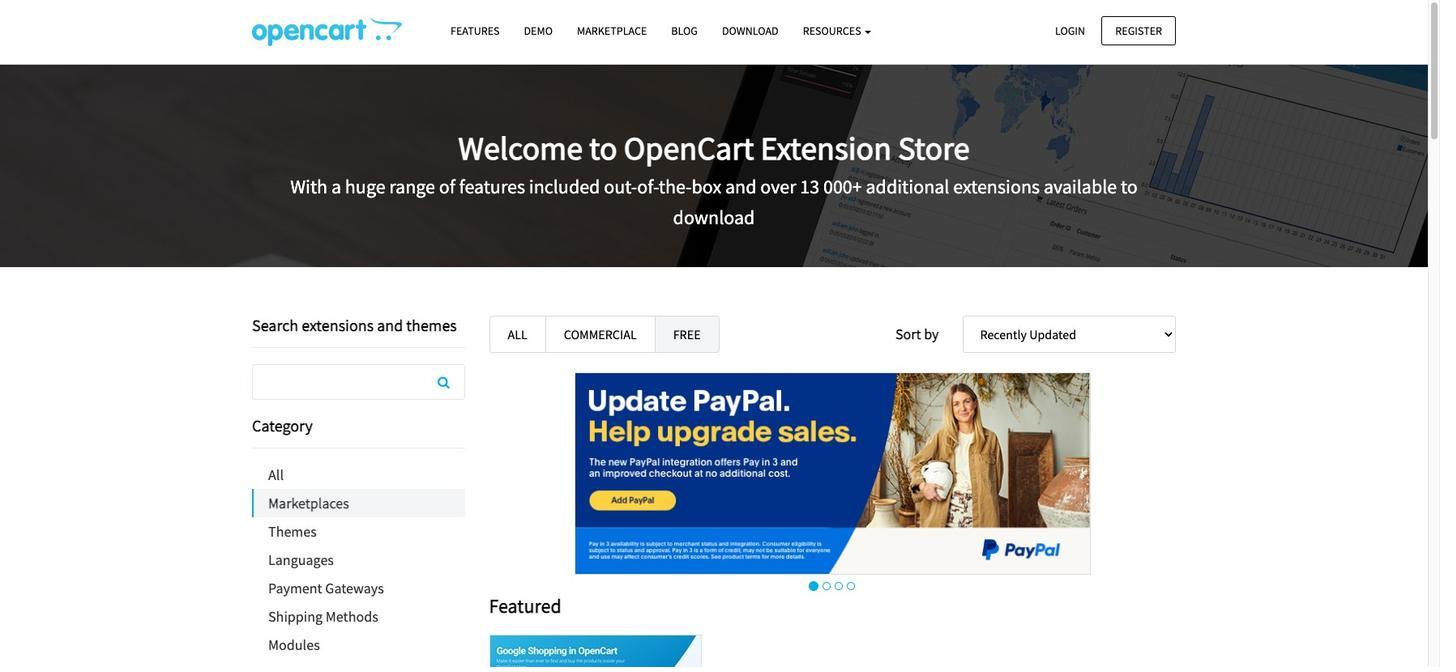 Task type: describe. For each thing, give the bounding box(es) containing it.
with
[[290, 174, 327, 199]]

search image
[[438, 376, 450, 389]]

google shopping for opencart image
[[490, 636, 701, 668]]

login
[[1055, 23, 1085, 38]]

all link for commercial
[[489, 316, 546, 353]]

and inside the welcome to opencart extension store with a huge range of features included out-of-the-box and over 13 000+ additional extensions available to download
[[725, 174, 756, 199]]

extensions inside the welcome to opencart extension store with a huge range of features included out-of-the-box and over 13 000+ additional extensions available to download
[[953, 174, 1040, 199]]

0 horizontal spatial extensions
[[302, 315, 374, 335]]

available
[[1044, 174, 1117, 199]]

payment gateways link
[[252, 575, 465, 603]]

opencart - marketplace image
[[252, 17, 402, 46]]

themes
[[268, 523, 317, 541]]

shipping methods link
[[252, 603, 465, 631]]

download
[[673, 205, 755, 230]]

over
[[760, 174, 796, 199]]

the-
[[659, 174, 692, 199]]

of
[[439, 174, 455, 199]]

free
[[673, 327, 701, 343]]

shipping methods
[[268, 608, 378, 626]]

welcome to opencart extension store with a huge range of features included out-of-the-box and over 13 000+ additional extensions available to download
[[290, 128, 1138, 230]]

welcome
[[458, 128, 583, 168]]

methods
[[326, 608, 378, 626]]

commercial
[[564, 327, 637, 343]]

1 horizontal spatial to
[[1121, 174, 1138, 199]]

languages
[[268, 551, 334, 570]]

demo
[[524, 24, 553, 38]]

commercial link
[[545, 316, 655, 353]]

register
[[1115, 23, 1162, 38]]

download
[[722, 24, 778, 38]]

search
[[252, 315, 298, 335]]

out-
[[604, 174, 637, 199]]

marketplaces link
[[254, 489, 465, 518]]

login link
[[1041, 16, 1099, 45]]

category
[[252, 416, 313, 436]]

payment gateways
[[268, 579, 384, 598]]

0 horizontal spatial to
[[589, 128, 617, 168]]

000+
[[823, 174, 862, 199]]

13
[[800, 174, 819, 199]]

sort
[[895, 325, 921, 344]]

register link
[[1102, 16, 1176, 45]]

features link
[[438, 17, 512, 45]]



Task type: vqa. For each thing, say whether or not it's contained in the screenshot.
or
no



Task type: locate. For each thing, give the bounding box(es) containing it.
by
[[924, 325, 939, 344]]

0 horizontal spatial all link
[[252, 461, 465, 489]]

box
[[692, 174, 721, 199]]

gateways
[[325, 579, 384, 598]]

marketplaces
[[268, 494, 349, 513]]

0 vertical spatial all link
[[489, 316, 546, 353]]

free link
[[655, 316, 719, 353]]

download link
[[710, 17, 791, 45]]

1 horizontal spatial extensions
[[953, 174, 1040, 199]]

languages link
[[252, 546, 465, 575]]

extensions right search
[[302, 315, 374, 335]]

featured
[[489, 594, 561, 619]]

all link for marketplaces
[[252, 461, 465, 489]]

extensions down store at the right top of the page
[[953, 174, 1040, 199]]

to
[[589, 128, 617, 168], [1121, 174, 1138, 199]]

sort by
[[895, 325, 939, 344]]

search extensions and themes
[[252, 315, 457, 335]]

1 vertical spatial extensions
[[302, 315, 374, 335]]

extension
[[761, 128, 892, 168]]

included
[[529, 174, 600, 199]]

all
[[508, 327, 527, 343], [268, 466, 284, 485]]

shipping
[[268, 608, 323, 626]]

1 horizontal spatial and
[[725, 174, 756, 199]]

0 vertical spatial all
[[508, 327, 527, 343]]

themes link
[[252, 518, 465, 546]]

modules link
[[252, 631, 465, 660]]

blog
[[671, 24, 698, 38]]

marketplace
[[577, 24, 647, 38]]

and
[[725, 174, 756, 199], [377, 315, 403, 335]]

1 vertical spatial to
[[1121, 174, 1138, 199]]

paypal payment gateway image
[[574, 373, 1091, 575]]

additional
[[866, 174, 949, 199]]

huge
[[345, 174, 385, 199]]

modules
[[268, 636, 320, 655]]

None text field
[[253, 365, 464, 400]]

1 horizontal spatial all link
[[489, 316, 546, 353]]

and left themes
[[377, 315, 403, 335]]

1 vertical spatial all link
[[252, 461, 465, 489]]

store
[[898, 128, 970, 168]]

payment
[[268, 579, 322, 598]]

0 vertical spatial to
[[589, 128, 617, 168]]

and right the box
[[725, 174, 756, 199]]

0 vertical spatial extensions
[[953, 174, 1040, 199]]

of-
[[637, 174, 659, 199]]

opencart
[[624, 128, 754, 168]]

to right the available
[[1121, 174, 1138, 199]]

all for marketplaces
[[268, 466, 284, 485]]

1 horizontal spatial all
[[508, 327, 527, 343]]

blog link
[[659, 17, 710, 45]]

themes
[[406, 315, 457, 335]]

0 horizontal spatial and
[[377, 315, 403, 335]]

a
[[331, 174, 341, 199]]

features
[[451, 24, 500, 38]]

extensions
[[953, 174, 1040, 199], [302, 315, 374, 335]]

features
[[459, 174, 525, 199]]

all for commercial
[[508, 327, 527, 343]]

to up out-
[[589, 128, 617, 168]]

resources
[[803, 24, 863, 38]]

0 horizontal spatial all
[[268, 466, 284, 485]]

demo link
[[512, 17, 565, 45]]

range
[[389, 174, 435, 199]]

1 vertical spatial all
[[268, 466, 284, 485]]

resources link
[[791, 17, 884, 45]]

all link
[[489, 316, 546, 353], [252, 461, 465, 489]]

1 vertical spatial and
[[377, 315, 403, 335]]

0 vertical spatial and
[[725, 174, 756, 199]]

marketplace link
[[565, 17, 659, 45]]



